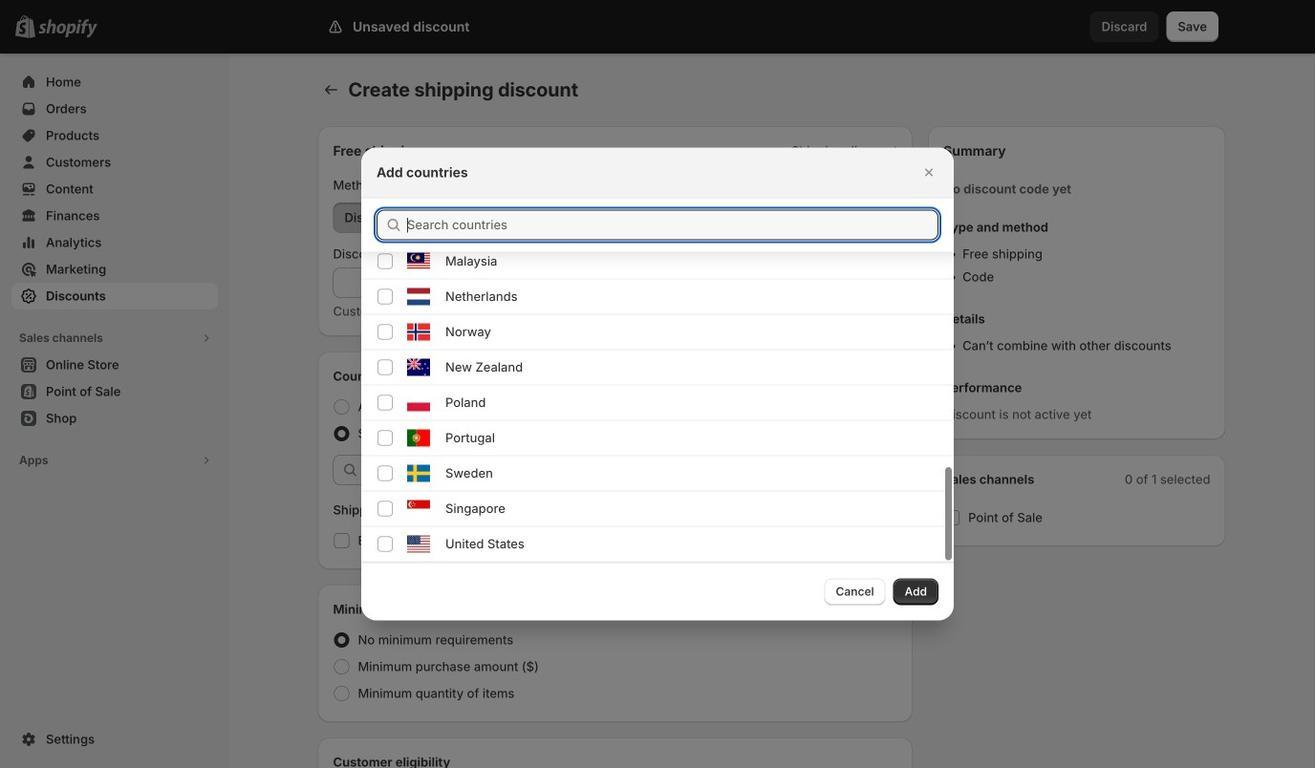 Task type: locate. For each thing, give the bounding box(es) containing it.
dialog
[[0, 0, 1316, 621]]



Task type: vqa. For each thing, say whether or not it's contained in the screenshot.
ABOUT
no



Task type: describe. For each thing, give the bounding box(es) containing it.
Search countries text field
[[407, 210, 939, 240]]

shopify image
[[38, 19, 98, 38]]



